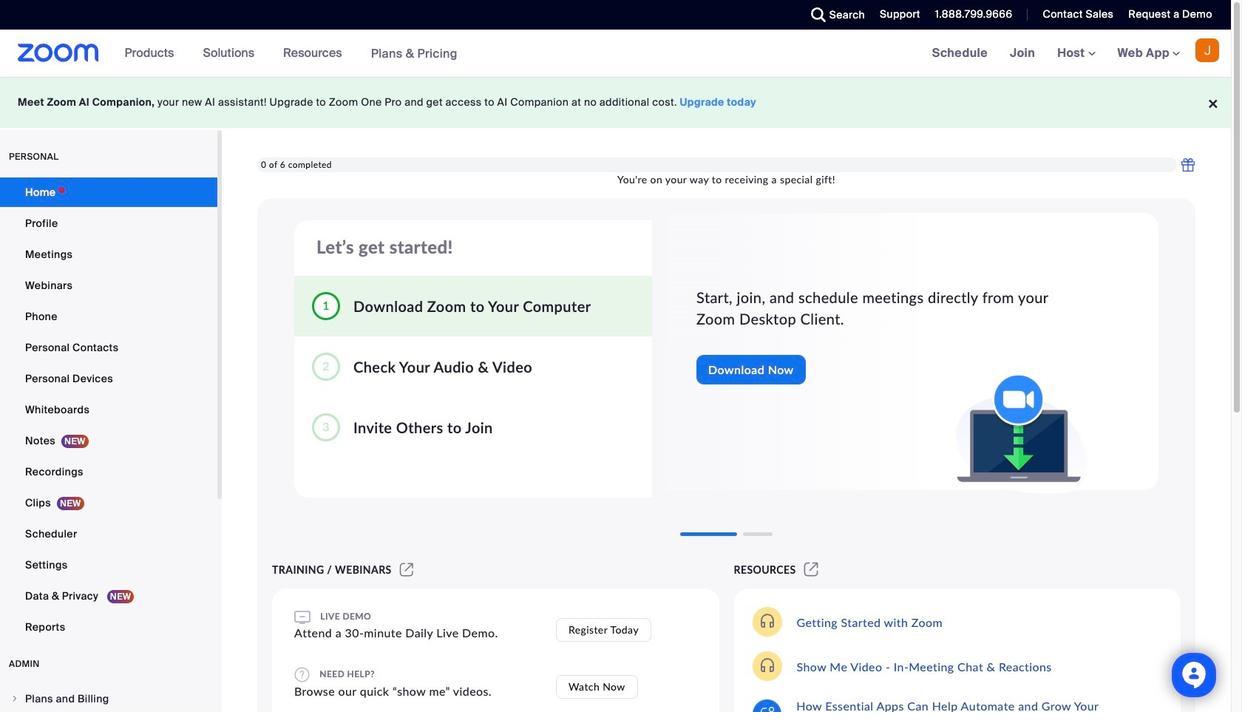 Task type: vqa. For each thing, say whether or not it's contained in the screenshot.
'More Options For Likert Scale' icon
no



Task type: describe. For each thing, give the bounding box(es) containing it.
zoom logo image
[[18, 44, 99, 62]]



Task type: locate. For each thing, give the bounding box(es) containing it.
menu item
[[0, 685, 217, 712]]

banner
[[0, 30, 1232, 78]]

footer
[[0, 77, 1232, 128]]

2 window new image from the left
[[802, 564, 821, 576]]

1 window new image from the left
[[398, 564, 416, 576]]

meetings navigation
[[921, 30, 1232, 78]]

window new image
[[398, 564, 416, 576], [802, 564, 821, 576]]

personal menu menu
[[0, 178, 217, 644]]

profile picture image
[[1196, 38, 1220, 62]]

0 horizontal spatial window new image
[[398, 564, 416, 576]]

product information navigation
[[114, 30, 469, 78]]

right image
[[10, 695, 19, 703]]

1 horizontal spatial window new image
[[802, 564, 821, 576]]



